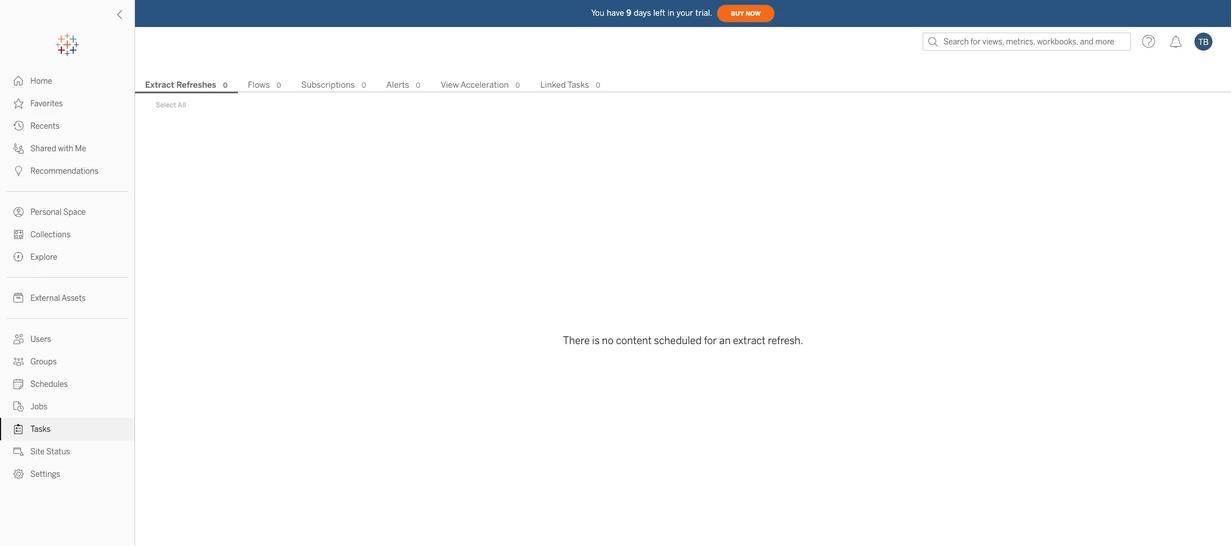 Task type: locate. For each thing, give the bounding box(es) containing it.
home
[[30, 77, 52, 86]]

3 0 from the left
[[362, 82, 366, 89]]

5 0 from the left
[[516, 82, 520, 89]]

by text only_f5he34f image for schedules
[[14, 379, 24, 389]]

8 by text only_f5he34f image from the top
[[14, 293, 24, 303]]

0 for flows
[[277, 82, 281, 89]]

tasks down jobs
[[30, 425, 51, 434]]

shared
[[30, 144, 56, 154]]

1 vertical spatial tasks
[[30, 425, 51, 434]]

0 vertical spatial by text only_f5he34f image
[[14, 207, 24, 217]]

you have 9 days left in your trial.
[[591, 8, 713, 18]]

by text only_f5he34f image for shared with me
[[14, 144, 24, 154]]

collections link
[[0, 223, 135, 246]]

by text only_f5he34f image for favorites
[[14, 98, 24, 109]]

5 by text only_f5he34f image from the top
[[14, 166, 24, 176]]

by text only_f5he34f image left settings
[[14, 469, 24, 479]]

status
[[46, 447, 70, 457]]

0 left alerts
[[362, 82, 366, 89]]

9 by text only_f5he34f image from the top
[[14, 334, 24, 344]]

1 horizontal spatial tasks
[[568, 80, 589, 90]]

6 0 from the left
[[596, 82, 600, 89]]

external assets
[[30, 294, 86, 303]]

extract refreshes
[[145, 80, 216, 90]]

3 by text only_f5he34f image from the top
[[14, 469, 24, 479]]

6 by text only_f5he34f image from the top
[[14, 230, 24, 240]]

12 by text only_f5he34f image from the top
[[14, 424, 24, 434]]

11 by text only_f5he34f image from the top
[[14, 402, 24, 412]]

by text only_f5he34f image for users
[[14, 334, 24, 344]]

by text only_f5he34f image inside schedules "link"
[[14, 379, 24, 389]]

by text only_f5he34f image left the personal
[[14, 207, 24, 217]]

2 vertical spatial by text only_f5he34f image
[[14, 469, 24, 479]]

personal
[[30, 208, 62, 217]]

tasks right linked
[[568, 80, 589, 90]]

me
[[75, 144, 86, 154]]

by text only_f5he34f image inside "favorites" link
[[14, 98, 24, 109]]

users
[[30, 335, 51, 344]]

all
[[178, 101, 186, 109]]

favorites
[[30, 99, 63, 109]]

by text only_f5he34f image inside 'explore' link
[[14, 252, 24, 262]]

external assets link
[[0, 287, 135, 310]]

in
[[668, 8, 675, 18]]

by text only_f5he34f image inside the users link
[[14, 334, 24, 344]]

0 horizontal spatial tasks
[[30, 425, 51, 434]]

1 by text only_f5he34f image from the top
[[14, 207, 24, 217]]

1 by text only_f5he34f image from the top
[[14, 76, 24, 86]]

10 by text only_f5he34f image from the top
[[14, 379, 24, 389]]

site status
[[30, 447, 70, 457]]

trial.
[[696, 8, 713, 18]]

by text only_f5he34f image for collections
[[14, 230, 24, 240]]

there is no content scheduled for an extract refresh.
[[563, 335, 803, 347]]

jobs
[[30, 402, 47, 412]]

by text only_f5he34f image inside shared with me link
[[14, 144, 24, 154]]

tasks
[[568, 80, 589, 90], [30, 425, 51, 434]]

3 by text only_f5he34f image from the top
[[14, 121, 24, 131]]

select all button
[[149, 98, 193, 112]]

tasks inside 'link'
[[30, 425, 51, 434]]

by text only_f5he34f image inside "settings" link
[[14, 469, 24, 479]]

personal space
[[30, 208, 86, 217]]

by text only_f5he34f image inside the collections link
[[14, 230, 24, 240]]

4 0 from the left
[[416, 82, 420, 89]]

2 by text only_f5he34f image from the top
[[14, 98, 24, 109]]

collections
[[30, 230, 71, 240]]

0 for view acceleration
[[516, 82, 520, 89]]

shared with me link
[[0, 137, 135, 160]]

0 right the 'flows'
[[277, 82, 281, 89]]

navigation panel element
[[0, 34, 135, 486]]

by text only_f5he34f image for personal space
[[14, 207, 24, 217]]

0
[[223, 82, 228, 89], [277, 82, 281, 89], [362, 82, 366, 89], [416, 82, 420, 89], [516, 82, 520, 89], [596, 82, 600, 89]]

extract
[[145, 80, 174, 90]]

13 by text only_f5he34f image from the top
[[14, 447, 24, 457]]

refreshes
[[176, 80, 216, 90]]

by text only_f5he34f image inside recents link
[[14, 121, 24, 131]]

by text only_f5he34f image inside home "link"
[[14, 76, 24, 86]]

by text only_f5he34f image inside personal space link
[[14, 207, 24, 217]]

left
[[654, 8, 666, 18]]

for
[[704, 335, 717, 347]]

by text only_f5he34f image inside the external assets link
[[14, 293, 24, 303]]

by text only_f5he34f image inside groups link
[[14, 357, 24, 367]]

1 vertical spatial by text only_f5he34f image
[[14, 357, 24, 367]]

by text only_f5he34f image inside jobs link
[[14, 402, 24, 412]]

0 for subscriptions
[[362, 82, 366, 89]]

0 for extract refreshes
[[223, 82, 228, 89]]

1 0 from the left
[[223, 82, 228, 89]]

7 by text only_f5he34f image from the top
[[14, 252, 24, 262]]

by text only_f5he34f image
[[14, 207, 24, 217], [14, 357, 24, 367], [14, 469, 24, 479]]

0 right the 'refreshes'
[[223, 82, 228, 89]]

by text only_f5he34f image inside recommendations link
[[14, 166, 24, 176]]

select
[[156, 101, 176, 109]]

by text only_f5he34f image inside site status link
[[14, 447, 24, 457]]

4 by text only_f5he34f image from the top
[[14, 144, 24, 154]]

favorites link
[[0, 92, 135, 115]]

you
[[591, 8, 605, 18]]

by text only_f5he34f image inside tasks 'link'
[[14, 424, 24, 434]]

buy now
[[731, 10, 761, 17]]

by text only_f5he34f image for external assets
[[14, 293, 24, 303]]

flows
[[248, 80, 270, 90]]

0 right alerts
[[416, 82, 420, 89]]

jobs link
[[0, 396, 135, 418]]

recommendations link
[[0, 160, 135, 182]]

navigation
[[135, 77, 1231, 93]]

is
[[592, 335, 600, 347]]

alerts
[[386, 80, 409, 90]]

0 right linked tasks
[[596, 82, 600, 89]]

0 vertical spatial tasks
[[568, 80, 589, 90]]

0 right acceleration
[[516, 82, 520, 89]]

by text only_f5he34f image
[[14, 76, 24, 86], [14, 98, 24, 109], [14, 121, 24, 131], [14, 144, 24, 154], [14, 166, 24, 176], [14, 230, 24, 240], [14, 252, 24, 262], [14, 293, 24, 303], [14, 334, 24, 344], [14, 379, 24, 389], [14, 402, 24, 412], [14, 424, 24, 434], [14, 447, 24, 457]]

recents
[[30, 122, 60, 131]]

by text only_f5he34f image left groups
[[14, 357, 24, 367]]

2 by text only_f5he34f image from the top
[[14, 357, 24, 367]]

home link
[[0, 70, 135, 92]]

2 0 from the left
[[277, 82, 281, 89]]



Task type: vqa. For each thing, say whether or not it's contained in the screenshot.
Salesforce to the bottom
no



Task type: describe. For each thing, give the bounding box(es) containing it.
there
[[563, 335, 590, 347]]

linked tasks
[[540, 80, 589, 90]]

have
[[607, 8, 624, 18]]

by text only_f5he34f image for site status
[[14, 447, 24, 457]]

0 for linked tasks
[[596, 82, 600, 89]]

by text only_f5he34f image for home
[[14, 76, 24, 86]]

scheduled
[[654, 335, 702, 347]]

main navigation. press the up and down arrow keys to access links. element
[[0, 70, 135, 486]]

by text only_f5he34f image for recents
[[14, 121, 24, 131]]

Search for views, metrics, workbooks, and more text field
[[923, 33, 1131, 51]]

settings
[[30, 470, 60, 479]]

by text only_f5he34f image for recommendations
[[14, 166, 24, 176]]

recommendations
[[30, 167, 99, 176]]

view acceleration
[[441, 80, 509, 90]]

site
[[30, 447, 45, 457]]

sub-spaces tab list
[[135, 79, 1231, 93]]

navigation containing extract refreshes
[[135, 77, 1231, 93]]

select all
[[156, 101, 186, 109]]

personal space link
[[0, 201, 135, 223]]

buy now button
[[717, 5, 775, 23]]

an
[[719, 335, 731, 347]]

assets
[[62, 294, 86, 303]]

by text only_f5he34f image for groups
[[14, 357, 24, 367]]

users link
[[0, 328, 135, 351]]

site status link
[[0, 441, 135, 463]]

by text only_f5he34f image for jobs
[[14, 402, 24, 412]]

schedules link
[[0, 373, 135, 396]]

linked
[[540, 80, 566, 90]]

view
[[441, 80, 459, 90]]

by text only_f5he34f image for settings
[[14, 469, 24, 479]]

your
[[677, 8, 693, 18]]

buy
[[731, 10, 744, 17]]

schedules
[[30, 380, 68, 389]]

groups link
[[0, 351, 135, 373]]

explore
[[30, 253, 57, 262]]

groups
[[30, 357, 57, 367]]

with
[[58, 144, 73, 154]]

settings link
[[0, 463, 135, 486]]

external
[[30, 294, 60, 303]]

acceleration
[[461, 80, 509, 90]]

tasks inside sub-spaces tab list
[[568, 80, 589, 90]]

space
[[63, 208, 86, 217]]

0 for alerts
[[416, 82, 420, 89]]

extract
[[733, 335, 766, 347]]

9
[[627, 8, 632, 18]]

tasks link
[[0, 418, 135, 441]]

no
[[602, 335, 614, 347]]

now
[[746, 10, 761, 17]]

content
[[616, 335, 652, 347]]

refresh.
[[768, 335, 803, 347]]

there is no content scheduled for an extract refresh. main content
[[135, 56, 1231, 546]]

explore link
[[0, 246, 135, 268]]

recents link
[[0, 115, 135, 137]]

by text only_f5he34f image for explore
[[14, 252, 24, 262]]

days
[[634, 8, 651, 18]]

subscriptions
[[301, 80, 355, 90]]

by text only_f5he34f image for tasks
[[14, 424, 24, 434]]

shared with me
[[30, 144, 86, 154]]



